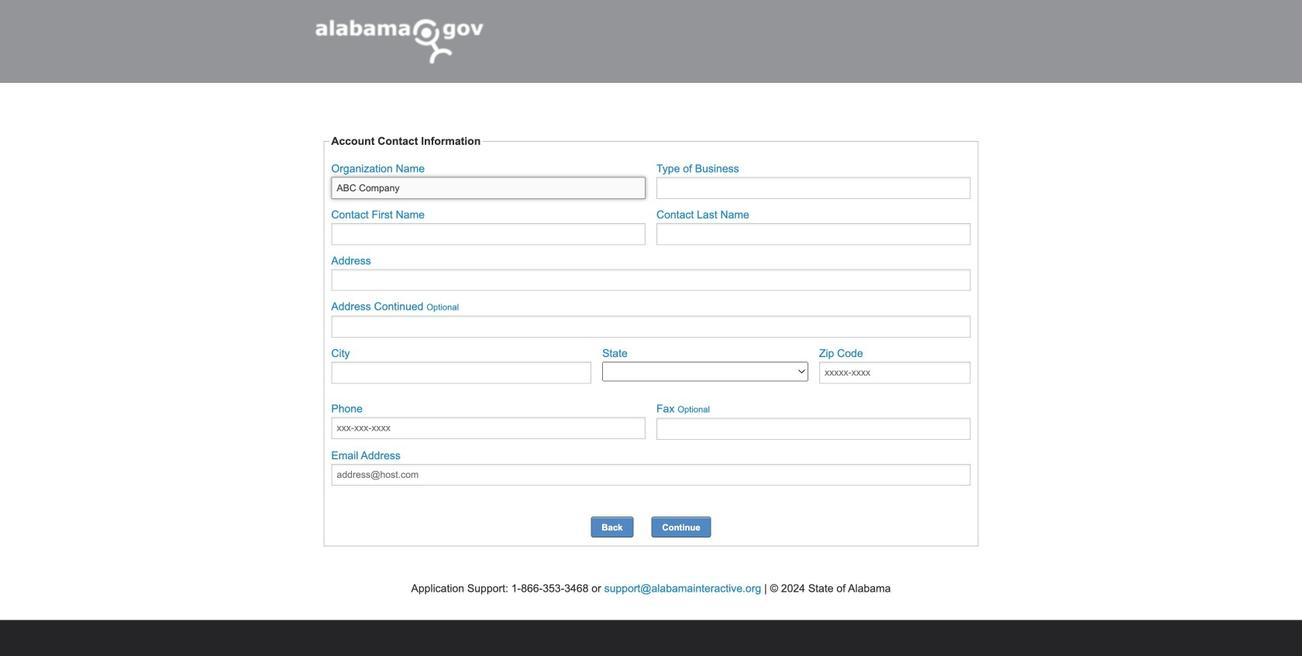 Task type: describe. For each thing, give the bounding box(es) containing it.
address@host.com text field
[[331, 464, 971, 486]]



Task type: locate. For each thing, give the bounding box(es) containing it.
None submit
[[652, 517, 711, 538]]

None text field
[[331, 223, 646, 245], [656, 223, 971, 245], [331, 269, 971, 291], [331, 316, 971, 338], [331, 362, 591, 384], [331, 223, 646, 245], [656, 223, 971, 245], [331, 269, 971, 291], [331, 316, 971, 338], [331, 362, 591, 384]]

xxxxx-xxxx text field
[[819, 362, 971, 384]]

None text field
[[331, 177, 646, 199], [656, 177, 971, 199], [656, 418, 971, 440], [331, 177, 646, 199], [656, 177, 971, 199], [656, 418, 971, 440]]

xxx-xxx-xxxx text field
[[331, 417, 646, 439]]



